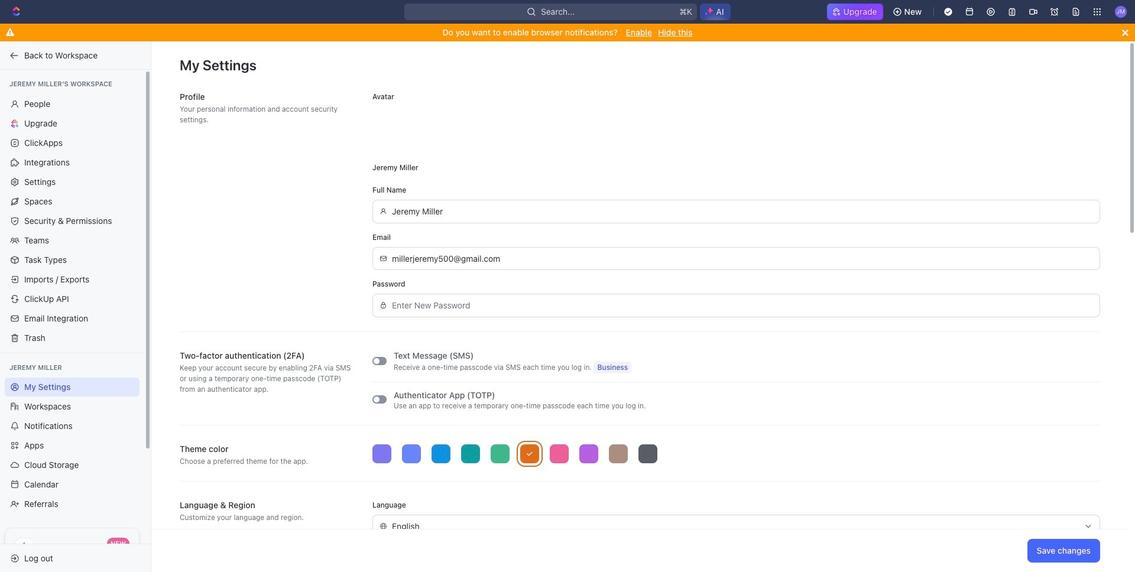 Task type: vqa. For each thing, say whether or not it's contained in the screenshot.
text field
yes



Task type: locate. For each thing, give the bounding box(es) containing it.
2 option from the left
[[402, 444, 421, 463]]

1 option from the left
[[373, 444, 391, 463]]

option
[[373, 444, 391, 463], [402, 444, 421, 463], [432, 444, 451, 463], [461, 444, 480, 463], [491, 444, 510, 463], [520, 444, 539, 463], [550, 444, 569, 463], [579, 444, 598, 463], [609, 444, 628, 463], [639, 444, 658, 463]]

4 option from the left
[[461, 444, 480, 463]]

None text field
[[392, 515, 1079, 537]]

3 option from the left
[[432, 444, 451, 463]]

Enter New Password text field
[[392, 294, 1093, 317]]

available on business plans or higher element
[[594, 362, 632, 373]]

Enter Username text field
[[392, 200, 1093, 223]]

7 option from the left
[[550, 444, 569, 463]]

6 option from the left
[[520, 444, 539, 463]]

9 option from the left
[[609, 444, 628, 463]]

list box
[[373, 444, 1100, 463]]



Task type: describe. For each thing, give the bounding box(es) containing it.
Enter Email text field
[[392, 247, 1093, 270]]

8 option from the left
[[579, 444, 598, 463]]

5 option from the left
[[491, 444, 510, 463]]

10 option from the left
[[639, 444, 658, 463]]



